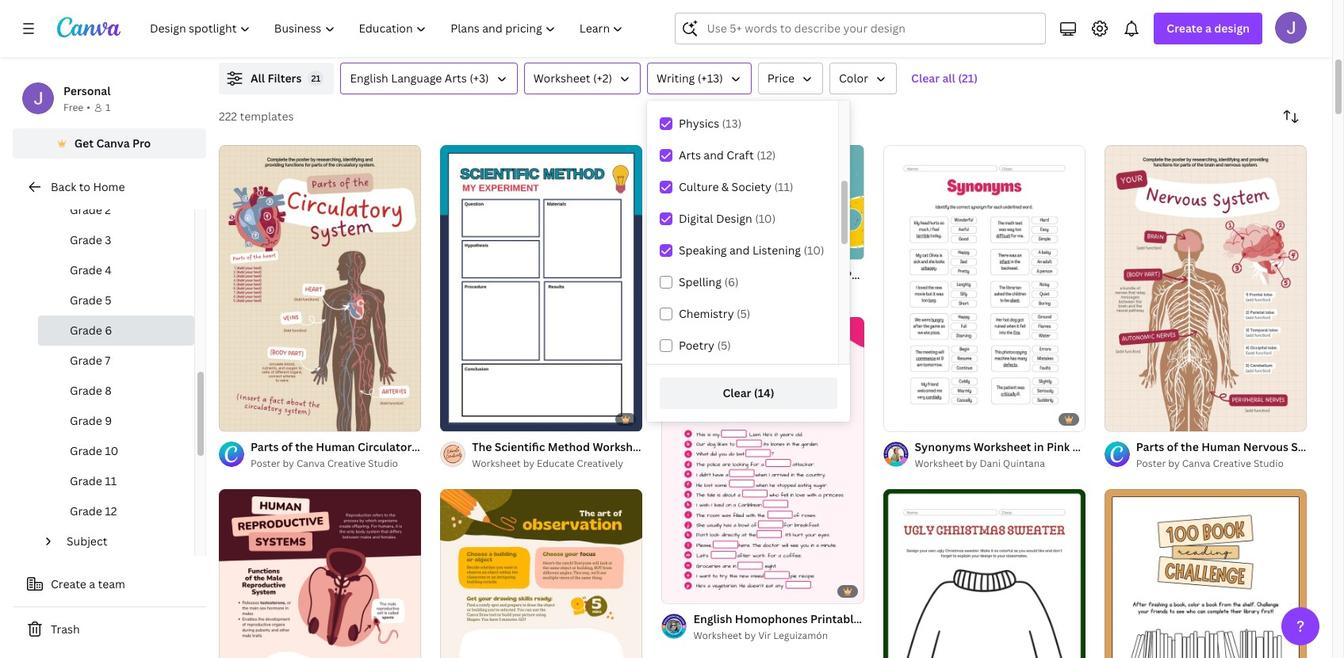 Task type: describe. For each thing, give the bounding box(es) containing it.
grade 11 link
[[38, 466, 194, 497]]

create a team
[[51, 577, 125, 592]]

back to home link
[[13, 171, 206, 203]]

and for force
[[1161, 11, 1182, 26]]

1 vertical spatial arts
[[679, 148, 701, 163]]

poster by canva creative studio for the parts of the human nervous system science poster in pastel pink rose pink flat graphic style image
[[1136, 457, 1284, 470]]

poster by canva creative studio link for the parts of the human nervous system science poster in pastel pink rose pink flat graphic style image
[[1136, 456, 1307, 472]]

english language arts (+3)
[[350, 71, 489, 86]]

lesson for the
[[251, 29, 283, 42]]

chemistry
[[679, 306, 734, 321]]

grade for grade 4
[[70, 263, 102, 278]]

bacteria
[[830, 11, 875, 26]]

create a team button
[[13, 569, 206, 600]]

poster for poster by canva creative studio link corresponding to "parts of the human circulatory system science poster in light brown rose pink flat graphic style" image
[[251, 457, 280, 470]]

printable
[[811, 611, 860, 626]]

poster by canva creative studio for "parts of the human circulatory system science poster in light brown rose pink flat graphic style" image
[[251, 457, 398, 470]]

pro
[[132, 136, 151, 151]]

grade for grade 10
[[70, 443, 102, 458]]

motion and force lesson by dream bird designs
[[1120, 11, 1258, 42]]

lesson by dream bird designs link
[[1120, 28, 1344, 44]]

create for create a design
[[1167, 21, 1203, 36]]

8
[[105, 383, 112, 398]]

and for viruses
[[878, 11, 898, 26]]

by inside synonyms worksheet in pink simple style worksheet by dani quintana
[[966, 457, 978, 470]]

get canva pro button
[[13, 128, 206, 159]]

spelling (6)
[[679, 274, 739, 290]]

of for "parts of the human circulatory system science poster in light brown rose pink flat graphic style" image
[[237, 412, 246, 424]]

filters
[[268, 71, 302, 86]]

subject
[[67, 534, 107, 549]]

poetry
[[679, 338, 715, 353]]

poster for middle poster by canva creative studio link
[[694, 284, 723, 298]]

speaking
[[679, 243, 727, 258]]

creatively
[[577, 457, 623, 470]]

speaking and listening (10)
[[679, 243, 825, 258]]

Sort by button
[[1275, 101, 1307, 132]]

system
[[304, 11, 344, 26]]

grade for grade 5
[[70, 293, 102, 308]]

worksheet by dani quintana link
[[915, 456, 1086, 472]]

relationships
[[598, 11, 671, 26]]

create a design button
[[1154, 13, 1263, 44]]

poetry (5)
[[679, 338, 731, 353]]

grade for grade 8
[[70, 383, 102, 398]]

clear for clear all (21)
[[911, 71, 940, 86]]

society
[[732, 179, 772, 194]]

english language arts (+3) button
[[341, 63, 518, 94]]

culture
[[679, 179, 719, 194]]

solar
[[273, 11, 301, 26]]

bacteria and viruses link
[[830, 10, 1069, 28]]

Search search field
[[707, 13, 1036, 44]]

0 horizontal spatial 1
[[105, 101, 110, 114]]

lesson by canva creative studio link for symbiotic relationships
[[540, 28, 779, 44]]

grade for grade 9
[[70, 413, 102, 428]]

grade 5 link
[[38, 286, 194, 316]]

functions of the human reproductive systems science poster in maroon light pink flat graphic style image
[[219, 490, 421, 658]]

english homophones printable worksheet link
[[694, 610, 921, 628]]

grade 2
[[70, 202, 111, 217]]

worksheet left 'vir'
[[694, 629, 742, 642]]

grade 8 link
[[38, 376, 194, 406]]

grade for grade 2
[[70, 202, 102, 217]]

grade 11
[[70, 474, 117, 489]]

and for craft
[[704, 148, 724, 163]]

clear (14)
[[723, 385, 775, 401]]

(14)
[[754, 385, 775, 401]]

•
[[87, 101, 90, 114]]

grade for grade 6
[[70, 323, 102, 338]]

digital
[[679, 211, 713, 226]]

worksheet by educate creatively link
[[472, 456, 643, 472]]

&
[[722, 179, 729, 194]]

worksheet down synonyms on the bottom
[[915, 457, 964, 470]]

grade 3
[[70, 232, 111, 247]]

arts and craft (12)
[[679, 148, 776, 163]]

symbiotic relationships link
[[540, 10, 779, 28]]

lesson for motion
[[1120, 29, 1152, 42]]

poster for the parts of the human nervous system science poster in pastel pink rose pink flat graphic style image's poster by canva creative studio link
[[1136, 457, 1166, 470]]

by inside 'motion and force lesson by dream bird designs'
[[1154, 29, 1166, 42]]

listening
[[753, 243, 801, 258]]

symbiotic relationships lesson by canva creative studio
[[540, 11, 690, 42]]

designs
[[1222, 29, 1258, 42]]

the solar system link
[[251, 10, 490, 28]]

(21)
[[958, 71, 978, 86]]

poster by canva creative studio link for "parts of the human circulatory system science poster in light brown rose pink flat graphic style" image
[[251, 456, 421, 472]]

creative for middle poster by canva creative studio link
[[770, 284, 809, 298]]

grade 4 link
[[38, 255, 194, 286]]

vir
[[758, 629, 771, 642]]

worksheet by educate creatively
[[472, 457, 623, 470]]

grade for grade 12
[[70, 504, 102, 519]]

12
[[105, 504, 117, 519]]

creative inside symbiotic relationships lesson by canva creative studio
[[619, 29, 658, 42]]

back to home
[[51, 179, 125, 194]]

studio inside the solar system lesson by canva creative studio
[[370, 29, 401, 42]]

the
[[251, 11, 271, 26]]

design
[[1215, 21, 1250, 36]]

lesson for bacteria
[[830, 29, 862, 42]]

1 horizontal spatial poster by canva creative studio
[[694, 284, 841, 298]]

bird
[[1201, 29, 1220, 42]]

(6)
[[724, 274, 739, 290]]

1 for the parts of the human nervous system science poster in pastel pink rose pink flat graphic style image
[[1116, 412, 1120, 424]]

arts inside the english language arts (+3) 'button'
[[445, 71, 467, 86]]

canva inside button
[[96, 136, 130, 151]]

back
[[51, 179, 76, 194]]

to
[[79, 179, 90, 194]]

and for listening
[[730, 243, 750, 258]]

leguizamón
[[773, 629, 828, 642]]

jacob simon image
[[1275, 12, 1307, 44]]

writing (+13) button
[[647, 63, 752, 94]]

language
[[391, 71, 442, 86]]

design
[[716, 211, 752, 226]]

2 for the parts of the human nervous system science poster in pastel pink rose pink flat graphic style image
[[1133, 412, 1138, 424]]

writing (+13)
[[657, 71, 723, 86]]

1 of 2 for the parts of the human nervous system science poster in pastel pink rose pink flat graphic style image
[[1116, 412, 1138, 424]]

of for the parts of the human nervous system science poster in pastel pink rose pink flat graphic style image
[[1122, 412, 1131, 424]]

justin jones the curiosity chronicles lesson 1 - 'watching with intent' the art of observation worksheet image
[[440, 490, 643, 658]]

free •
[[63, 101, 90, 114]]

grade for grade 3
[[70, 232, 102, 247]]

the scientific method worksheet in pink blue yellow fun hand drawn style image
[[440, 145, 643, 431]]

(+13)
[[698, 71, 723, 86]]

0 horizontal spatial (10)
[[755, 211, 776, 226]]

grade 6
[[70, 323, 112, 338]]

the solar system lesson by canva creative studio
[[251, 11, 401, 42]]

resources
[[918, 29, 965, 42]]

lesson by ljr edu resources link
[[830, 28, 1069, 44]]

motion
[[1120, 11, 1159, 26]]

(+3)
[[470, 71, 489, 86]]

by inside english homophones printable worksheet worksheet by vir leguizamón
[[745, 629, 756, 642]]

personal
[[63, 83, 111, 98]]

canva inside the solar system lesson by canva creative studio
[[299, 29, 327, 42]]

0 horizontal spatial 2
[[105, 202, 111, 217]]

worksheet by vir leguizamón link
[[694, 628, 864, 644]]

synonyms worksheet in pink simple style image
[[883, 145, 1086, 431]]

1 of 2 link for poster by canva creative studio link corresponding to "parts of the human circulatory system science poster in light brown rose pink flat graphic style" image
[[219, 145, 421, 431]]

(5) for chemistry (5)
[[737, 306, 751, 321]]

grade 7
[[70, 353, 110, 368]]

price
[[768, 71, 795, 86]]



Task type: vqa. For each thing, say whether or not it's contained in the screenshot.


Task type: locate. For each thing, give the bounding box(es) containing it.
clear for clear (14)
[[723, 385, 751, 401]]

2 horizontal spatial 2
[[1133, 412, 1138, 424]]

spelling
[[679, 274, 722, 290]]

lesson inside the solar system lesson by canva creative studio
[[251, 29, 283, 42]]

1 vertical spatial a
[[89, 577, 95, 592]]

11 grade from the top
[[70, 504, 102, 519]]

10
[[105, 443, 118, 458]]

motion and force image
[[1088, 0, 1344, 4]]

7 grade from the top
[[70, 383, 102, 398]]

8 grade from the top
[[70, 413, 102, 428]]

0 horizontal spatial arts
[[445, 71, 467, 86]]

christmas drawing worksheet in green and red simple style image
[[883, 490, 1086, 658]]

grade inside 'link'
[[70, 263, 102, 278]]

and left craft
[[704, 148, 724, 163]]

a
[[1206, 21, 1212, 36], [89, 577, 95, 592]]

4 grade from the top
[[70, 293, 102, 308]]

1 horizontal spatial arts
[[679, 148, 701, 163]]

creative for the parts of the human nervous system science poster in pastel pink rose pink flat graphic style image's poster by canva creative studio link
[[1213, 457, 1252, 470]]

symbiotic
[[540, 11, 595, 26]]

(+2)
[[593, 71, 612, 86]]

1 horizontal spatial create
[[1167, 21, 1203, 36]]

dream
[[1168, 29, 1199, 42]]

(10) right listening at the top of the page
[[804, 243, 825, 258]]

1 vertical spatial create
[[51, 577, 86, 592]]

grade 12
[[70, 504, 117, 519]]

grade for grade 7
[[70, 353, 102, 368]]

None search field
[[675, 13, 1046, 44]]

(13)
[[722, 116, 742, 131]]

grade 8
[[70, 383, 112, 398]]

0 horizontal spatial english
[[350, 71, 388, 86]]

0 horizontal spatial 1 of 2
[[230, 412, 252, 424]]

21
[[311, 72, 321, 84]]

educate
[[537, 457, 574, 470]]

arts
[[445, 71, 467, 86], [679, 148, 701, 163]]

trash link
[[13, 614, 206, 646]]

lesson down the
[[251, 29, 283, 42]]

grade left the 7
[[70, 353, 102, 368]]

1 horizontal spatial of
[[1122, 412, 1131, 424]]

worksheet left educate
[[472, 457, 521, 470]]

worksheet (+2) button
[[524, 63, 641, 94]]

grade 2 link
[[38, 195, 194, 225]]

worksheet right printable at the right of page
[[863, 611, 921, 626]]

by
[[285, 29, 297, 42], [575, 29, 586, 42], [865, 29, 876, 42], [1154, 29, 1166, 42], [726, 284, 737, 298], [283, 457, 294, 470], [523, 457, 535, 470], [966, 457, 978, 470], [1169, 457, 1180, 470], [745, 629, 756, 642]]

0 horizontal spatial a
[[89, 577, 95, 592]]

1
[[105, 101, 110, 114], [230, 412, 235, 424], [1116, 412, 1120, 424]]

2 1 of 2 link from the left
[[1105, 145, 1307, 431]]

4 lesson from the left
[[1120, 29, 1152, 42]]

a for design
[[1206, 21, 1212, 36]]

grade left 5
[[70, 293, 102, 308]]

canva inside symbiotic relationships lesson by canva creative studio
[[589, 29, 617, 42]]

english for english homophones printable worksheet worksheet by vir leguizamón
[[694, 611, 733, 626]]

poster
[[694, 284, 723, 298], [251, 457, 280, 470], [1136, 457, 1166, 470]]

1 horizontal spatial 1 of 2
[[1116, 412, 1138, 424]]

grade down to
[[70, 202, 102, 217]]

lesson by canva creative studio link down the relationships
[[540, 28, 779, 44]]

all filters
[[251, 71, 302, 86]]

grade left 3
[[70, 232, 102, 247]]

1 horizontal spatial (5)
[[737, 306, 751, 321]]

clear left (14)
[[723, 385, 751, 401]]

0 horizontal spatial create
[[51, 577, 86, 592]]

11
[[105, 474, 117, 489]]

worksheet (+2)
[[534, 71, 612, 86]]

1 vertical spatial (10)
[[804, 243, 825, 258]]

0 horizontal spatial poster by canva creative studio link
[[251, 456, 421, 472]]

english homophones printable worksheet image
[[662, 317, 864, 603]]

1 horizontal spatial clear
[[911, 71, 940, 86]]

get canva pro
[[74, 136, 151, 151]]

english homophones printable worksheet worksheet by vir leguizamón
[[694, 611, 921, 642]]

grade left 10
[[70, 443, 102, 458]]

(5) down (6)
[[737, 306, 751, 321]]

and inside 'motion and force lesson by dream bird designs'
[[1161, 11, 1182, 26]]

and up dream
[[1161, 11, 1182, 26]]

2 grade from the top
[[70, 232, 102, 247]]

(12)
[[757, 148, 776, 163]]

studio inside symbiotic relationships lesson by canva creative studio
[[660, 29, 690, 42]]

color
[[839, 71, 869, 86]]

dani
[[980, 457, 1001, 470]]

lesson inside symbiotic relationships lesson by canva creative studio
[[540, 29, 573, 42]]

worksheet left "(+2)"
[[534, 71, 590, 86]]

9 grade from the top
[[70, 443, 102, 458]]

0 horizontal spatial poster by canva creative studio
[[251, 457, 398, 470]]

0 vertical spatial (5)
[[737, 306, 751, 321]]

english left language
[[350, 71, 388, 86]]

3 lesson from the left
[[830, 29, 862, 42]]

0 vertical spatial arts
[[445, 71, 467, 86]]

bacteria and viruses lesson by ljr edu resources
[[830, 11, 965, 42]]

222 templates
[[219, 109, 294, 124]]

chemistry (5)
[[679, 306, 751, 321]]

grade left 6
[[70, 323, 102, 338]]

top level navigation element
[[140, 13, 637, 44]]

grade for grade 11
[[70, 474, 102, 489]]

5 grade from the top
[[70, 323, 102, 338]]

4
[[105, 263, 112, 278]]

creative
[[330, 29, 368, 42], [619, 29, 658, 42], [770, 284, 809, 298], [327, 457, 366, 470], [1213, 457, 1252, 470]]

grade
[[70, 202, 102, 217], [70, 232, 102, 247], [70, 263, 102, 278], [70, 293, 102, 308], [70, 323, 102, 338], [70, 353, 102, 368], [70, 383, 102, 398], [70, 413, 102, 428], [70, 443, 102, 458], [70, 474, 102, 489], [70, 504, 102, 519]]

1 of from the left
[[237, 412, 246, 424]]

1 horizontal spatial 2
[[248, 412, 252, 424]]

homophones
[[735, 611, 808, 626]]

1 horizontal spatial poster by canva creative studio link
[[694, 284, 864, 299]]

lesson down motion
[[1120, 29, 1152, 42]]

1 horizontal spatial a
[[1206, 21, 1212, 36]]

grade 10
[[70, 443, 118, 458]]

0 vertical spatial (10)
[[755, 211, 776, 226]]

lesson down the bacteria
[[830, 29, 862, 42]]

clear all (21) button
[[903, 63, 986, 94]]

lesson by canva creative studio link for the solar system
[[251, 28, 490, 44]]

0 horizontal spatial lesson by canva creative studio link
[[251, 28, 490, 44]]

physics (13)
[[679, 116, 742, 131]]

canva
[[299, 29, 327, 42], [589, 29, 617, 42], [96, 136, 130, 151], [739, 284, 768, 298], [297, 457, 325, 470], [1182, 457, 1211, 470]]

worksheet inside button
[[534, 71, 590, 86]]

parts of the human circulatory system science poster in light brown rose pink flat graphic style image
[[219, 145, 421, 431]]

2 lesson from the left
[[540, 29, 573, 42]]

0 horizontal spatial poster
[[251, 457, 280, 470]]

english inside 'button'
[[350, 71, 388, 86]]

writing
[[657, 71, 695, 86]]

grade 7 link
[[38, 346, 194, 376]]

grade 12 link
[[38, 497, 194, 527]]

english for english language arts (+3)
[[350, 71, 388, 86]]

arts up 'culture'
[[679, 148, 701, 163]]

by inside bacteria and viruses lesson by ljr edu resources
[[865, 29, 876, 42]]

grade 9
[[70, 413, 112, 428]]

0 vertical spatial english
[[350, 71, 388, 86]]

all
[[943, 71, 956, 86]]

english inside english homophones printable worksheet worksheet by vir leguizamón
[[694, 611, 733, 626]]

edu
[[898, 29, 915, 42]]

creative for poster by canva creative studio link corresponding to "parts of the human circulatory system science poster in light brown rose pink flat graphic style" image
[[327, 457, 366, 470]]

0 horizontal spatial 1 of 2 link
[[219, 145, 421, 431]]

a for team
[[89, 577, 95, 592]]

create for create a team
[[51, 577, 86, 592]]

0 vertical spatial clear
[[911, 71, 940, 86]]

2 lesson by canva creative studio link from the left
[[540, 28, 779, 44]]

1 vertical spatial (5)
[[717, 338, 731, 353]]

lesson inside bacteria and viruses lesson by ljr edu resources
[[830, 29, 862, 42]]

1 for "parts of the human circulatory system science poster in light brown rose pink flat graphic style" image
[[230, 412, 235, 424]]

lesson down 'symbiotic'
[[540, 29, 573, 42]]

style
[[1113, 439, 1140, 454]]

create
[[1167, 21, 1203, 36], [51, 577, 86, 592]]

1 lesson from the left
[[251, 29, 283, 42]]

worksheet up worksheet by dani quintana link
[[974, 439, 1031, 454]]

1 vertical spatial english
[[694, 611, 733, 626]]

2 horizontal spatial poster by canva creative studio
[[1136, 457, 1284, 470]]

synonyms
[[915, 439, 971, 454]]

2 1 of 2 from the left
[[1116, 412, 1138, 424]]

2 horizontal spatial 1
[[1116, 412, 1120, 424]]

grade left 9
[[70, 413, 102, 428]]

create inside dropdown button
[[1167, 21, 1203, 36]]

0 horizontal spatial (5)
[[717, 338, 731, 353]]

and up ljr
[[878, 11, 898, 26]]

2 horizontal spatial poster by canva creative studio link
[[1136, 456, 1307, 472]]

2 horizontal spatial poster
[[1136, 457, 1166, 470]]

(10) right design
[[755, 211, 776, 226]]

lesson by canva creative studio link down system
[[251, 28, 490, 44]]

(5) right poetry
[[717, 338, 731, 353]]

subject button
[[60, 527, 185, 557]]

grade left 12
[[70, 504, 102, 519]]

1 grade from the top
[[70, 202, 102, 217]]

synonyms worksheet in pink simple style link
[[915, 439, 1140, 456]]

english left homophones
[[694, 611, 733, 626]]

digital design (10)
[[679, 211, 776, 226]]

create inside button
[[51, 577, 86, 592]]

creative inside the solar system lesson by canva creative studio
[[330, 29, 368, 42]]

0 vertical spatial create
[[1167, 21, 1203, 36]]

1 horizontal spatial 1 of 2 link
[[1105, 145, 1307, 431]]

studio
[[370, 29, 401, 42], [660, 29, 690, 42], [811, 284, 841, 298], [368, 457, 398, 470], [1254, 457, 1284, 470]]

1 lesson by canva creative studio link from the left
[[251, 28, 490, 44]]

1 of 2 link for the parts of the human nervous system science poster in pastel pink rose pink flat graphic style image's poster by canva creative studio link
[[1105, 145, 1307, 431]]

and down design
[[730, 243, 750, 258]]

0 vertical spatial a
[[1206, 21, 1212, 36]]

6 grade from the top
[[70, 353, 102, 368]]

1 horizontal spatial 1
[[230, 412, 235, 424]]

0 horizontal spatial of
[[237, 412, 246, 424]]

worksheet
[[534, 71, 590, 86], [974, 439, 1031, 454], [472, 457, 521, 470], [915, 457, 964, 470], [863, 611, 921, 626], [694, 629, 742, 642]]

2
[[105, 202, 111, 217], [248, 412, 252, 424], [1133, 412, 1138, 424]]

7
[[105, 353, 110, 368]]

2 for "parts of the human circulatory system science poster in light brown rose pink flat graphic style" image
[[248, 412, 252, 424]]

parts of the human nervous system science poster in pastel pink rose pink flat graphic style image
[[1105, 145, 1307, 431]]

grade 10 link
[[38, 436, 194, 466]]

2 of from the left
[[1122, 412, 1131, 424]]

(10)
[[755, 211, 776, 226], [804, 243, 825, 258]]

1 horizontal spatial poster
[[694, 284, 723, 298]]

clear left the all
[[911, 71, 940, 86]]

grade 3 link
[[38, 225, 194, 255]]

lesson inside 'motion and force lesson by dream bird designs'
[[1120, 29, 1152, 42]]

synonyms worksheet in pink simple style worksheet by dani quintana
[[915, 439, 1140, 470]]

a inside button
[[89, 577, 95, 592]]

a inside dropdown button
[[1206, 21, 1212, 36]]

21 filter options selected element
[[308, 71, 324, 86]]

1 horizontal spatial lesson by canva creative studio link
[[540, 28, 779, 44]]

price button
[[758, 63, 823, 94]]

grade 9 link
[[38, 406, 194, 436]]

get
[[74, 136, 94, 151]]

grade 5
[[70, 293, 112, 308]]

1 of 2 for "parts of the human circulatory system science poster in light brown rose pink flat graphic style" image
[[230, 412, 252, 424]]

3 grade from the top
[[70, 263, 102, 278]]

grade left 4
[[70, 263, 102, 278]]

grade left 11
[[70, 474, 102, 489]]

1 horizontal spatial english
[[694, 611, 733, 626]]

1 horizontal spatial (10)
[[804, 243, 825, 258]]

by inside symbiotic relationships lesson by canva creative studio
[[575, 29, 586, 42]]

1 1 of 2 link from the left
[[219, 145, 421, 431]]

9
[[105, 413, 112, 428]]

1 1 of 2 from the left
[[230, 412, 252, 424]]

and inside bacteria and viruses lesson by ljr edu resources
[[878, 11, 898, 26]]

grade left 8 in the bottom of the page
[[70, 383, 102, 398]]

force
[[1184, 11, 1215, 26]]

100, 75, 50 and 25 book reading challenge english education worksheet in brown and cream fun sketch style image
[[1105, 490, 1307, 658]]

10 grade from the top
[[70, 474, 102, 489]]

by inside the solar system lesson by canva creative studio
[[285, 29, 297, 42]]

(5) for poetry (5)
[[717, 338, 731, 353]]

quintana
[[1003, 457, 1045, 470]]

1 vertical spatial clear
[[723, 385, 751, 401]]

arts left (+3)
[[445, 71, 467, 86]]

0 horizontal spatial clear
[[723, 385, 751, 401]]



